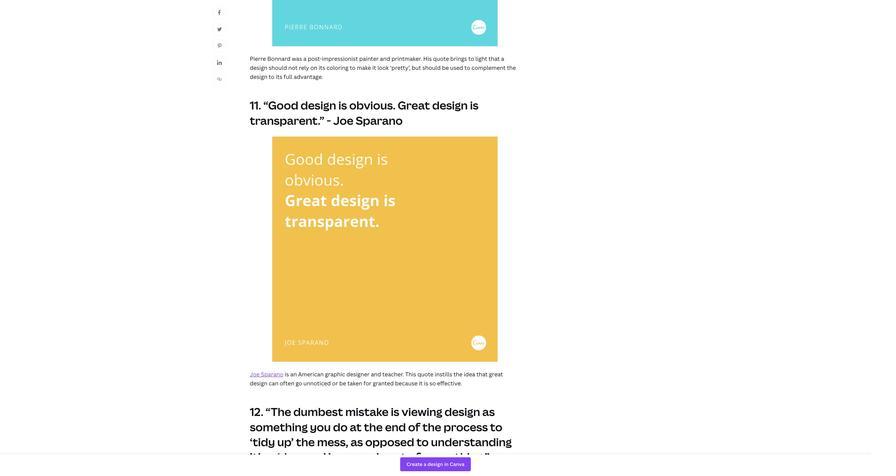 Task type: describe. For each thing, give the bounding box(es) containing it.
on
[[311, 64, 318, 72]]

light
[[476, 55, 488, 63]]

bonnard
[[267, 55, 291, 63]]

the down viewing
[[423, 420, 442, 435]]

great
[[489, 371, 503, 379]]

something
[[250, 420, 308, 435]]

to left make
[[350, 64, 356, 72]]

and inside 12. "the dumbest mistake is viewing design as something you do at the end of the process to 'tidy up' the mess, as opposed to understanding it's a 'day one' issue and part of everything." - tom peterson
[[358, 450, 379, 465]]

part
[[382, 450, 407, 465]]

mistake
[[346, 405, 389, 420]]

impressionist
[[322, 55, 358, 63]]

obvious.
[[349, 98, 396, 113]]

coloring
[[327, 64, 349, 72]]

2 should from the left
[[423, 64, 441, 72]]

- inside 12. "the dumbest mistake is viewing design as something you do at the end of the process to 'tidy up' the mess, as opposed to understanding it's a 'day one' issue and part of everything." - tom peterson
[[492, 450, 496, 465]]

that inside is an american graphic designer and teacher. this quote instills the idea that great design can often go unnoticed or be taken for granted because it is so effective.
[[477, 371, 488, 379]]

"good
[[264, 98, 299, 113]]

designer
[[347, 371, 370, 379]]

to left the light
[[469, 55, 474, 63]]

look
[[378, 64, 389, 72]]

idea
[[464, 371, 476, 379]]

to down viewing
[[417, 435, 429, 450]]

often
[[280, 380, 294, 387]]

brings
[[451, 55, 467, 63]]

graphic
[[325, 371, 345, 379]]

- inside 11. "good design is obvious. great design is transparent." - joe sparano
[[327, 113, 331, 128]]

one'
[[303, 450, 326, 465]]

it's
[[250, 450, 266, 465]]

be inside is an american graphic designer and teacher. this quote instills the idea that great design can often go unnoticed or be taken for granted because it is so effective.
[[340, 380, 346, 387]]

it for is
[[419, 380, 423, 387]]

11. "good design is obvious. great design is transparent." - joe sparano
[[250, 98, 479, 128]]

sparano inside 11. "good design is obvious. great design is transparent." - joe sparano
[[356, 113, 403, 128]]

1 horizontal spatial a
[[304, 55, 307, 63]]

issue
[[328, 450, 356, 465]]

1 horizontal spatial its
[[319, 64, 325, 72]]

can
[[269, 380, 279, 387]]

an
[[290, 371, 297, 379]]

you
[[310, 420, 331, 435]]

'pretty',
[[390, 64, 411, 72]]

a inside 12. "the dumbest mistake is viewing design as something you do at the end of the process to 'tidy up' the mess, as opposed to understanding it's a 'day one' issue and part of everything." - tom peterson
[[269, 450, 275, 465]]

0 vertical spatial as
[[483, 405, 495, 420]]

everything."
[[423, 450, 490, 465]]

effective.
[[437, 380, 462, 387]]

to up understanding
[[490, 420, 503, 435]]

the inside is an american graphic designer and teacher. this quote instills the idea that great design can often go unnoticed or be taken for granted because it is so effective.
[[454, 371, 463, 379]]

unnoticed
[[304, 380, 331, 387]]

'tidy
[[250, 435, 275, 450]]

full
[[284, 73, 293, 81]]

and inside is an american graphic designer and teacher. this quote instills the idea that great design can often go unnoticed or be taken for granted because it is so effective.
[[371, 371, 381, 379]]

instills
[[435, 371, 452, 379]]

transparent."
[[250, 113, 325, 128]]

joe sparano link
[[250, 371, 284, 379]]

pierre bonnard was a post-impressionist painter and printmaker. his quote brings to light that a design should not rely on its coloring to make it look 'pretty', but should be used to complement the design to its full advantage.
[[250, 55, 516, 81]]

make
[[357, 64, 371, 72]]

is an american graphic designer and teacher. this quote instills the idea that great design can often go unnoticed or be taken for granted because it is so effective.
[[250, 371, 503, 387]]

tom
[[250, 465, 273, 475]]

pierre
[[250, 55, 266, 63]]

0 vertical spatial of
[[408, 420, 421, 435]]

was
[[292, 55, 302, 63]]

12.
[[250, 405, 263, 420]]



Task type: locate. For each thing, give the bounding box(es) containing it.
1 vertical spatial as
[[351, 435, 363, 450]]

of right part
[[409, 450, 421, 465]]

0 horizontal spatial a
[[269, 450, 275, 465]]

1 vertical spatial its
[[276, 73, 283, 81]]

that up complement
[[489, 55, 500, 63]]

0 horizontal spatial sparano
[[261, 371, 284, 379]]

because
[[395, 380, 418, 387]]

the right complement
[[507, 64, 516, 72]]

and left part
[[358, 450, 379, 465]]

or
[[332, 380, 338, 387]]

and up granted
[[371, 371, 381, 379]]

it left the so at the bottom
[[419, 380, 423, 387]]

it inside is an american graphic designer and teacher. this quote instills the idea that great design can often go unnoticed or be taken for granted because it is so effective.
[[419, 380, 423, 387]]

at
[[350, 420, 362, 435]]

2 horizontal spatial a
[[501, 55, 505, 63]]

advantage.
[[294, 73, 323, 81]]

"the
[[266, 405, 291, 420]]

this
[[406, 371, 416, 379]]

0 vertical spatial and
[[380, 55, 390, 63]]

quote inside pierre bonnard was a post-impressionist painter and printmaker. his quote brings to light that a design should not rely on its coloring to make it look 'pretty', but should be used to complement the design to its full advantage.
[[433, 55, 449, 63]]

that inside pierre bonnard was a post-impressionist painter and printmaker. his quote brings to light that a design should not rely on its coloring to make it look 'pretty', but should be used to complement the design to its full advantage.
[[489, 55, 500, 63]]

1 horizontal spatial should
[[423, 64, 441, 72]]

so
[[430, 380, 436, 387]]

0 vertical spatial joe
[[333, 113, 354, 128]]

as down at
[[351, 435, 363, 450]]

1 should from the left
[[269, 64, 287, 72]]

the inside pierre bonnard was a post-impressionist painter and printmaker. his quote brings to light that a design should not rely on its coloring to make it look 'pretty', but should be used to complement the design to its full advantage.
[[507, 64, 516, 72]]

1 vertical spatial joe
[[250, 371, 260, 379]]

mess,
[[317, 435, 349, 450]]

dumbest
[[294, 405, 343, 420]]

be right or
[[340, 380, 346, 387]]

1 vertical spatial quote
[[418, 371, 434, 379]]

1 horizontal spatial joe
[[333, 113, 354, 128]]

its right on
[[319, 64, 325, 72]]

be
[[442, 64, 449, 72], [340, 380, 346, 387]]

the
[[507, 64, 516, 72], [454, 371, 463, 379], [364, 420, 383, 435], [423, 420, 442, 435], [296, 435, 315, 450]]

1 horizontal spatial -
[[492, 450, 496, 465]]

and
[[380, 55, 390, 63], [371, 371, 381, 379], [358, 450, 379, 465]]

0 horizontal spatial joe
[[250, 371, 260, 379]]

joe
[[333, 113, 354, 128], [250, 371, 260, 379]]

be left used
[[442, 64, 449, 72]]

a
[[304, 55, 307, 63], [501, 55, 505, 63], [269, 450, 275, 465]]

rely
[[299, 64, 309, 72]]

post-
[[308, 55, 322, 63]]

it
[[373, 64, 376, 72], [419, 380, 423, 387]]

0 horizontal spatial its
[[276, 73, 283, 81]]

quote up the so at the bottom
[[418, 371, 434, 379]]

as up process
[[483, 405, 495, 420]]

'day
[[277, 450, 301, 465]]

a right it's
[[269, 450, 275, 465]]

design inside 12. "the dumbest mistake is viewing design as something you do at the end of the process to 'tidy up' the mess, as opposed to understanding it's a 'day one' issue and part of everything." - tom peterson
[[445, 405, 480, 420]]

of down viewing
[[408, 420, 421, 435]]

to
[[469, 55, 474, 63], [350, 64, 356, 72], [465, 64, 471, 72], [269, 73, 275, 81], [490, 420, 503, 435], [417, 435, 429, 450]]

1 vertical spatial it
[[419, 380, 423, 387]]

0 horizontal spatial as
[[351, 435, 363, 450]]

0 horizontal spatial -
[[327, 113, 331, 128]]

the up "one'"
[[296, 435, 315, 450]]

1 vertical spatial and
[[371, 371, 381, 379]]

should down bonnard
[[269, 64, 287, 72]]

0 vertical spatial be
[[442, 64, 449, 72]]

1 vertical spatial be
[[340, 380, 346, 387]]

complement
[[472, 64, 506, 72]]

go
[[296, 380, 302, 387]]

0 vertical spatial that
[[489, 55, 500, 63]]

painter
[[360, 55, 379, 63]]

do
[[333, 420, 348, 435]]

0 horizontal spatial it
[[373, 64, 376, 72]]

quote right his in the left of the page
[[433, 55, 449, 63]]

1 horizontal spatial that
[[489, 55, 500, 63]]

it inside pierre bonnard was a post-impressionist painter and printmaker. his quote brings to light that a design should not rely on its coloring to make it look 'pretty', but should be used to complement the design to its full advantage.
[[373, 64, 376, 72]]

printmaker.
[[392, 55, 422, 63]]

0 vertical spatial -
[[327, 113, 331, 128]]

its left full
[[276, 73, 283, 81]]

1 horizontal spatial be
[[442, 64, 449, 72]]

sparano down obvious.
[[356, 113, 403, 128]]

as
[[483, 405, 495, 420], [351, 435, 363, 450]]

american
[[298, 371, 324, 379]]

of
[[408, 420, 421, 435], [409, 450, 421, 465]]

joe inside 11. "good design is obvious. great design is transparent." - joe sparano
[[333, 113, 354, 128]]

quote inside is an american graphic designer and teacher. this quote instills the idea that great design can often go unnoticed or be taken for granted because it is so effective.
[[418, 371, 434, 379]]

0 horizontal spatial be
[[340, 380, 346, 387]]

and up look
[[380, 55, 390, 63]]

but
[[412, 64, 421, 72]]

0 vertical spatial sparano
[[356, 113, 403, 128]]

opposed
[[366, 435, 414, 450]]

its
[[319, 64, 325, 72], [276, 73, 283, 81]]

0 horizontal spatial should
[[269, 64, 287, 72]]

the left 'idea'
[[454, 371, 463, 379]]

it for look
[[373, 64, 376, 72]]

11.
[[250, 98, 261, 113]]

1 vertical spatial sparano
[[261, 371, 284, 379]]

0 vertical spatial quote
[[433, 55, 449, 63]]

used
[[450, 64, 463, 72]]

granted
[[373, 380, 394, 387]]

and inside pierre bonnard was a post-impressionist painter and printmaker. his quote brings to light that a design should not rely on its coloring to make it look 'pretty', but should be used to complement the design to its full advantage.
[[380, 55, 390, 63]]

1 horizontal spatial sparano
[[356, 113, 403, 128]]

sparano
[[356, 113, 403, 128], [261, 371, 284, 379]]

is inside 12. "the dumbest mistake is viewing design as something you do at the end of the process to 'tidy up' the mess, as opposed to understanding it's a 'day one' issue and part of everything." - tom peterson
[[391, 405, 400, 420]]

process
[[444, 420, 488, 435]]

sparano up can
[[261, 371, 284, 379]]

it left look
[[373, 64, 376, 72]]

end
[[385, 420, 406, 435]]

taken
[[348, 380, 362, 387]]

0 horizontal spatial that
[[477, 371, 488, 379]]

1 vertical spatial that
[[477, 371, 488, 379]]

1 horizontal spatial it
[[419, 380, 423, 387]]

viewing
[[402, 405, 443, 420]]

for
[[364, 380, 372, 387]]

a right was
[[304, 55, 307, 63]]

joe sparano
[[250, 371, 284, 379]]

is
[[339, 98, 347, 113], [470, 98, 479, 113], [285, 371, 289, 379], [424, 380, 428, 387], [391, 405, 400, 420]]

should down his in the left of the page
[[423, 64, 441, 72]]

quote
[[433, 55, 449, 63], [418, 371, 434, 379]]

peterson
[[275, 465, 326, 475]]

should
[[269, 64, 287, 72], [423, 64, 441, 72]]

understanding
[[431, 435, 512, 450]]

not
[[289, 64, 298, 72]]

teacher.
[[383, 371, 404, 379]]

0 vertical spatial it
[[373, 64, 376, 72]]

the down mistake
[[364, 420, 383, 435]]

that right 'idea'
[[477, 371, 488, 379]]

be inside pierre bonnard was a post-impressionist painter and printmaker. his quote brings to light that a design should not rely on its coloring to make it look 'pretty', but should be used to complement the design to its full advantage.
[[442, 64, 449, 72]]

1 horizontal spatial as
[[483, 405, 495, 420]]

design inside is an american graphic designer and teacher. this quote instills the idea that great design can often go unnoticed or be taken for granted because it is so effective.
[[250, 380, 268, 387]]

1 vertical spatial of
[[409, 450, 421, 465]]

that
[[489, 55, 500, 63], [477, 371, 488, 379]]

2 vertical spatial and
[[358, 450, 379, 465]]

12. "the dumbest mistake is viewing design as something you do at the end of the process to 'tidy up' the mess, as opposed to understanding it's a 'day one' issue and part of everything." - tom peterson
[[250, 405, 512, 475]]

-
[[327, 113, 331, 128], [492, 450, 496, 465]]

to left full
[[269, 73, 275, 81]]

to right used
[[465, 64, 471, 72]]

design
[[250, 64, 268, 72], [250, 73, 268, 81], [301, 98, 336, 113], [432, 98, 468, 113], [250, 380, 268, 387], [445, 405, 480, 420]]

0 vertical spatial its
[[319, 64, 325, 72]]

up'
[[277, 435, 294, 450]]

a up complement
[[501, 55, 505, 63]]

great
[[398, 98, 430, 113]]

1 vertical spatial -
[[492, 450, 496, 465]]

his
[[424, 55, 432, 63]]



Task type: vqa. For each thing, say whether or not it's contained in the screenshot.
Select Previous Tab: Option - Command - Left
no



